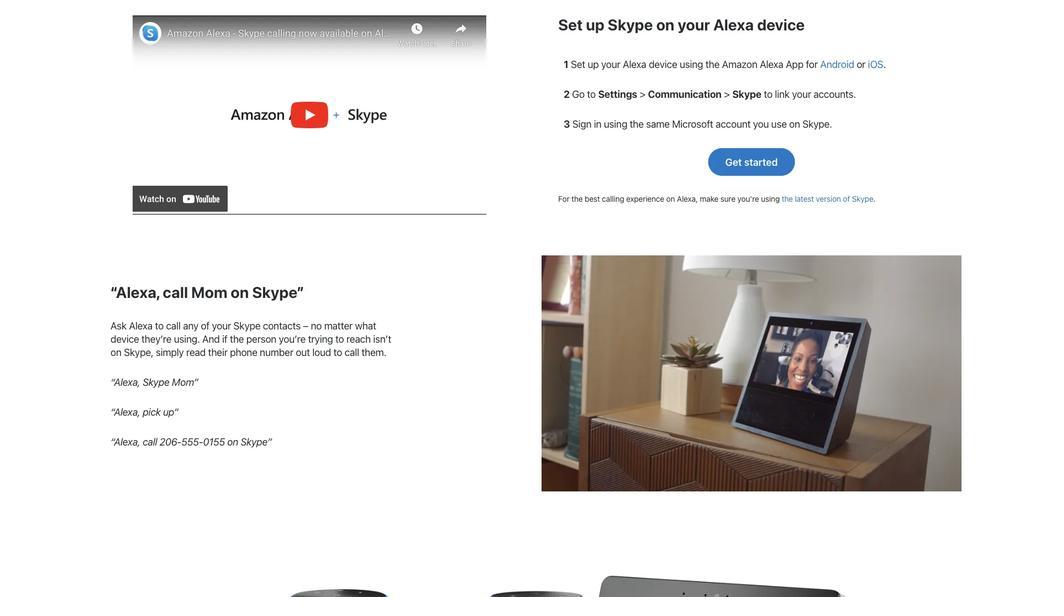 Task type: locate. For each thing, give the bounding box(es) containing it.
using right you're
[[761, 194, 780, 203]]

"alexa, down ""alexa, pick up""
[[111, 436, 140, 448]]

"alexa, call mom on skype"
[[111, 283, 304, 301]]

amazon
[[722, 58, 758, 70]]

read
[[186, 346, 206, 358]]

the left "latest"
[[782, 194, 793, 203]]

skype" up contacts
[[252, 283, 304, 301]]

1 vertical spatial using
[[604, 118, 628, 130]]

what
[[355, 320, 376, 332]]

latest
[[795, 194, 814, 203]]

your right link
[[793, 88, 812, 100]]

mom"
[[172, 376, 198, 388]]

alexa
[[714, 15, 754, 34], [623, 58, 647, 70], [760, 58, 784, 70], [129, 320, 153, 332]]

make
[[700, 194, 719, 203]]

set right 1
[[571, 58, 586, 70]]

or
[[857, 58, 866, 70]]

0 vertical spatial skype"
[[252, 283, 304, 301]]

alexa up settings
[[623, 58, 647, 70]]

device down ask
[[111, 333, 139, 345]]

to
[[587, 88, 596, 100], [764, 88, 773, 100], [155, 320, 164, 332], [336, 333, 344, 345], [334, 346, 342, 358]]

the right if
[[230, 333, 244, 345]]

you're
[[738, 194, 759, 203]]

4 "alexa, from the top
[[111, 436, 140, 448]]

0 horizontal spatial >
[[640, 88, 646, 100]]

0 vertical spatial .
[[884, 58, 886, 70]]

call mom alexa image
[[542, 255, 962, 492]]

1 vertical spatial skype"
[[241, 436, 272, 448]]

. right or
[[884, 58, 886, 70]]

ask alexa to call any of your skype contacts – no matter what device they're using. and if the person you're trying to reach isn't on skype, simply read their phone number out loud to call them.
[[111, 320, 392, 358]]

set up 1
[[559, 15, 583, 34]]

person
[[246, 333, 277, 345]]

phone
[[230, 346, 258, 358]]

> down 1 set up your alexa device using the amazon alexa app for android or ios .
[[724, 88, 730, 100]]

"alexa, up ask
[[111, 283, 160, 301]]

using
[[680, 58, 704, 70], [604, 118, 628, 130], [761, 194, 780, 203]]

"alexa, for "alexa, call mom on skype"
[[111, 283, 160, 301]]

2 vertical spatial using
[[761, 194, 780, 203]]

ios link
[[869, 58, 884, 70]]

2
[[564, 88, 570, 100]]

device up app
[[758, 15, 805, 34]]

skype inside ask alexa to call any of your skype contacts – no matter what device they're using. and if the person you're trying to reach isn't on skype, simply read their phone number out loud to call them.
[[234, 320, 261, 332]]

your inside ask alexa to call any of your skype contacts – no matter what device they're using. and if the person you're trying to reach isn't on skype, simply read their phone number out loud to call them.
[[212, 320, 231, 332]]

of right "any"
[[201, 320, 210, 332]]

1 vertical spatial of
[[201, 320, 210, 332]]

for
[[806, 58, 818, 70]]

if
[[222, 333, 228, 345]]

2 "alexa, from the top
[[111, 376, 140, 388]]

0 horizontal spatial of
[[201, 320, 210, 332]]

call
[[163, 283, 188, 301], [166, 320, 181, 332], [345, 346, 359, 358], [143, 436, 157, 448]]

of right version
[[843, 194, 850, 203]]

2 > from the left
[[724, 88, 730, 100]]

"alexa, call 206-555-0155 on skype"
[[111, 436, 272, 448]]

version
[[816, 194, 841, 203]]

0 horizontal spatial device
[[111, 333, 139, 345]]

ask
[[111, 320, 127, 332]]

the
[[706, 58, 720, 70], [630, 118, 644, 130], [572, 194, 583, 203], [782, 194, 793, 203], [230, 333, 244, 345]]

1 "alexa, from the top
[[111, 283, 160, 301]]

>
[[640, 88, 646, 100], [724, 88, 730, 100]]

"alexa, left pick
[[111, 406, 140, 418]]

set
[[559, 15, 583, 34], [571, 58, 586, 70]]

> right settings
[[640, 88, 646, 100]]

"alexa, down skype,
[[111, 376, 140, 388]]

1 horizontal spatial >
[[724, 88, 730, 100]]

"alexa,
[[111, 283, 160, 301], [111, 376, 140, 388], [111, 406, 140, 418], [111, 436, 140, 448]]

sure
[[721, 194, 736, 203]]

1 horizontal spatial using
[[680, 58, 704, 70]]

you
[[754, 118, 769, 130]]

skype"
[[252, 283, 304, 301], [241, 436, 272, 448]]

skype
[[608, 15, 653, 34], [733, 88, 762, 100], [852, 194, 874, 203], [234, 320, 261, 332], [143, 376, 170, 388]]

get
[[726, 156, 742, 168]]

using right in
[[604, 118, 628, 130]]

0 vertical spatial device
[[758, 15, 805, 34]]

1 horizontal spatial of
[[843, 194, 850, 203]]

2 horizontal spatial using
[[761, 194, 780, 203]]

your up if
[[212, 320, 231, 332]]

0 vertical spatial set
[[559, 15, 583, 34]]

.
[[884, 58, 886, 70], [874, 194, 876, 203]]

2 horizontal spatial device
[[758, 15, 805, 34]]

simply
[[156, 346, 184, 358]]

mom
[[191, 283, 228, 301]]

"alexa, skype mom"
[[111, 376, 198, 388]]

any
[[183, 320, 199, 332]]

to right "go"
[[587, 88, 596, 100]]

1 vertical spatial up
[[588, 58, 599, 70]]

1 > from the left
[[640, 88, 646, 100]]

use
[[772, 118, 787, 130]]

to right loud
[[334, 346, 342, 358]]

2 vertical spatial device
[[111, 333, 139, 345]]

1 vertical spatial .
[[874, 194, 876, 203]]

skype" right '0155'
[[241, 436, 272, 448]]

isn't
[[373, 333, 392, 345]]

0 vertical spatial using
[[680, 58, 704, 70]]

device up 'communication'
[[649, 58, 678, 70]]

up
[[586, 15, 605, 34], [588, 58, 599, 70]]

your
[[678, 15, 711, 34], [602, 58, 621, 70], [793, 88, 812, 100], [212, 320, 231, 332]]

your up 1 set up your alexa device using the amazon alexa app for android or ios .
[[678, 15, 711, 34]]

their
[[208, 346, 228, 358]]

3 "alexa, from the top
[[111, 406, 140, 418]]

call down reach
[[345, 346, 359, 358]]

using up 'communication'
[[680, 58, 704, 70]]

1 vertical spatial device
[[649, 58, 678, 70]]

account
[[716, 118, 751, 130]]

on inside ask alexa to call any of your skype contacts – no matter what device they're using. and if the person you're trying to reach isn't on skype, simply read their phone number out loud to call them.
[[111, 346, 122, 358]]

alexa up amazon
[[714, 15, 754, 34]]

number
[[260, 346, 294, 358]]

accounts.
[[814, 88, 857, 100]]

device
[[758, 15, 805, 34], [649, 58, 678, 70], [111, 333, 139, 345]]

of
[[843, 194, 850, 203], [201, 320, 210, 332]]

to left link
[[764, 88, 773, 100]]

1 horizontal spatial .
[[884, 58, 886, 70]]

1
[[564, 58, 569, 70]]

to down matter
[[336, 333, 344, 345]]

on
[[657, 15, 675, 34], [790, 118, 801, 130], [667, 194, 675, 203], [231, 283, 249, 301], [111, 346, 122, 358], [227, 436, 238, 448]]

. right version
[[874, 194, 876, 203]]

loud
[[313, 346, 331, 358]]

0 horizontal spatial .
[[874, 194, 876, 203]]

3 sign in using the same microsoft account you use on skype.
[[564, 118, 833, 130]]

2 go to settings > communication > skype to link your accounts.
[[564, 88, 857, 100]]

ios
[[869, 58, 884, 70]]

alexa up they're
[[129, 320, 153, 332]]

they're
[[142, 333, 172, 345]]

sign
[[573, 118, 592, 130]]

0155
[[203, 436, 225, 448]]

the left amazon
[[706, 58, 720, 70]]



Task type: vqa. For each thing, say whether or not it's contained in the screenshot.
Meet Now image
no



Task type: describe. For each thing, give the bounding box(es) containing it.
alexa devices supporting skype image
[[166, 541, 896, 597]]

using.
[[174, 333, 200, 345]]

"alexa, pick up"
[[111, 406, 178, 418]]

1 vertical spatial set
[[571, 58, 586, 70]]

no
[[311, 320, 322, 332]]

pick
[[143, 406, 161, 418]]

android link
[[821, 58, 855, 70]]

of inside ask alexa to call any of your skype contacts – no matter what device they're using. and if the person you're trying to reach isn't on skype, simply read their phone number out loud to call them.
[[201, 320, 210, 332]]

matter
[[324, 320, 353, 332]]

call left mom at the left of the page
[[163, 283, 188, 301]]

"alexa, for "alexa, call 206-555-0155 on skype"
[[111, 436, 140, 448]]

for the best calling experience on alexa, make sure you're using the latest version of skype .
[[559, 194, 876, 203]]

your up settings
[[602, 58, 621, 70]]

206-
[[160, 436, 182, 448]]

go
[[572, 88, 585, 100]]

in
[[594, 118, 602, 130]]

them.
[[362, 346, 387, 358]]

best
[[585, 194, 600, 203]]

reach
[[347, 333, 371, 345]]

0 horizontal spatial using
[[604, 118, 628, 130]]

to up they're
[[155, 320, 164, 332]]

settings
[[599, 88, 638, 100]]

1 set up your alexa device using the amazon alexa app for android or ios .
[[564, 58, 886, 70]]

the right "for"
[[572, 194, 583, 203]]

–
[[303, 320, 309, 332]]

you're
[[279, 333, 306, 345]]

skype.
[[803, 118, 833, 130]]

skype,
[[124, 346, 154, 358]]

microsoft
[[673, 118, 714, 130]]

out
[[296, 346, 310, 358]]

get started
[[726, 156, 778, 168]]

up"
[[163, 406, 178, 418]]

the left same
[[630, 118, 644, 130]]

the inside ask alexa to call any of your skype contacts – no matter what device they're using. and if the person you're trying to reach isn't on skype, simply read their phone number out loud to call them.
[[230, 333, 244, 345]]

and
[[202, 333, 220, 345]]

app
[[786, 58, 804, 70]]

get started link
[[709, 148, 795, 176]]

"alexa, for "alexa, pick up"
[[111, 406, 140, 418]]

same
[[647, 118, 670, 130]]

android
[[821, 58, 855, 70]]

started
[[745, 156, 778, 168]]

call left "206-"
[[143, 436, 157, 448]]

alexa,
[[677, 194, 698, 203]]

set up skype on your alexa device
[[559, 15, 805, 34]]

link
[[775, 88, 790, 100]]

calling
[[602, 194, 625, 203]]

the latest version of skype link
[[782, 194, 874, 203]]

0 vertical spatial up
[[586, 15, 605, 34]]

experience
[[627, 194, 665, 203]]

communication
[[648, 88, 722, 100]]

alexa inside ask alexa to call any of your skype contacts – no matter what device they're using. and if the person you're trying to reach isn't on skype, simply read their phone number out loud to call them.
[[129, 320, 153, 332]]

1 horizontal spatial device
[[649, 58, 678, 70]]

device inside ask alexa to call any of your skype contacts – no matter what device they're using. and if the person you're trying to reach isn't on skype, simply read their phone number out loud to call them.
[[111, 333, 139, 345]]

3
[[564, 118, 570, 130]]

trying
[[308, 333, 333, 345]]

555-
[[182, 436, 203, 448]]

call left "any"
[[166, 320, 181, 332]]

contacts
[[263, 320, 301, 332]]

alexa left app
[[760, 58, 784, 70]]

0 vertical spatial of
[[843, 194, 850, 203]]

for
[[559, 194, 570, 203]]

"alexa, for "alexa, skype mom"
[[111, 376, 140, 388]]



